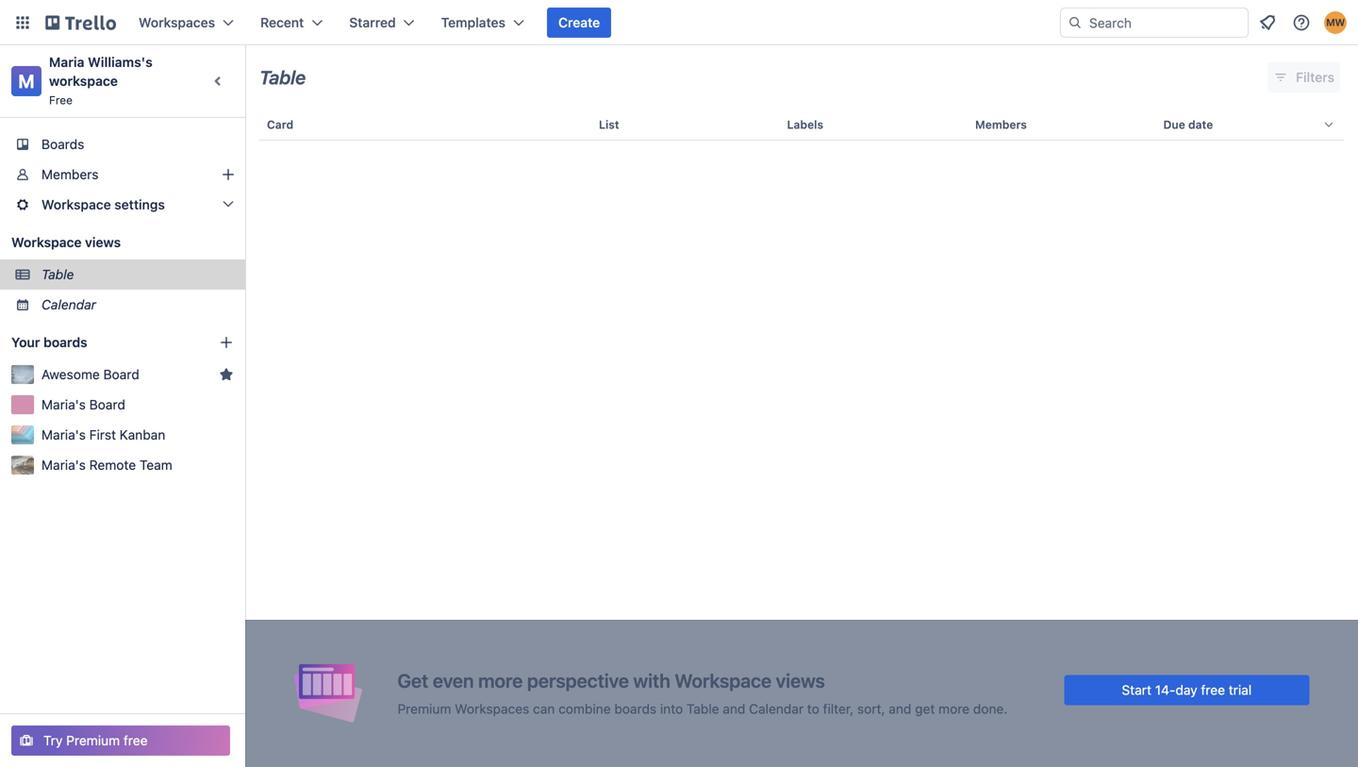 Task type: vqa. For each thing, say whether or not it's contained in the screenshot.
the topmost the No
no



Task type: locate. For each thing, give the bounding box(es) containing it.
awesome board link
[[42, 365, 211, 384]]

board up maria's first kanban
[[89, 397, 125, 412]]

premium down "get"
[[398, 701, 451, 717]]

maria williams's workspace link
[[49, 54, 156, 89]]

your
[[11, 334, 40, 350]]

workspace for workspace settings
[[42, 197, 111, 212]]

0 horizontal spatial free
[[124, 733, 148, 748]]

more right get
[[939, 701, 970, 717]]

first
[[89, 427, 116, 442]]

Search field
[[1083, 8, 1248, 37]]

awesome board
[[42, 367, 139, 382]]

views
[[85, 234, 121, 250], [776, 669, 825, 692]]

1 horizontal spatial calendar
[[749, 701, 804, 717]]

0 horizontal spatial more
[[478, 669, 523, 692]]

due date
[[1164, 118, 1214, 131]]

primary element
[[0, 0, 1359, 45]]

2 vertical spatial workspace
[[675, 669, 772, 692]]

maria's remote team link
[[42, 456, 234, 475]]

m link
[[11, 66, 42, 96]]

Table text field
[[259, 59, 306, 95]]

table
[[245, 102, 1359, 767]]

maria's down awesome
[[42, 397, 86, 412]]

0 vertical spatial boards
[[43, 334, 87, 350]]

workspace
[[42, 197, 111, 212], [11, 234, 82, 250], [675, 669, 772, 692]]

0 vertical spatial premium
[[398, 701, 451, 717]]

workspaces inside popup button
[[139, 15, 215, 30]]

1 horizontal spatial table
[[259, 66, 306, 88]]

free right day
[[1201, 682, 1226, 698]]

card button
[[259, 102, 592, 147]]

1 vertical spatial more
[[939, 701, 970, 717]]

members
[[975, 118, 1027, 131], [42, 167, 99, 182]]

maria's first kanban
[[42, 427, 165, 442]]

table up card
[[259, 66, 306, 88]]

2 and from the left
[[889, 701, 912, 717]]

0 horizontal spatial and
[[723, 701, 746, 717]]

2 horizontal spatial table
[[687, 701, 719, 717]]

maria's for maria's board
[[42, 397, 86, 412]]

workspace inside dropdown button
[[42, 197, 111, 212]]

views down the workspace settings
[[85, 234, 121, 250]]

0 vertical spatial workspaces
[[139, 15, 215, 30]]

maria's board
[[42, 397, 125, 412]]

table
[[259, 66, 306, 88], [42, 267, 74, 282], [687, 701, 719, 717]]

1 horizontal spatial views
[[776, 669, 825, 692]]

1 horizontal spatial premium
[[398, 701, 451, 717]]

free
[[1201, 682, 1226, 698], [124, 733, 148, 748]]

1 maria's from the top
[[42, 397, 86, 412]]

workspace down the workspace settings
[[11, 234, 82, 250]]

premium right try
[[66, 733, 120, 748]]

workspaces
[[139, 15, 215, 30], [455, 701, 530, 717]]

calendar left to
[[749, 701, 804, 717]]

0 vertical spatial maria's
[[42, 397, 86, 412]]

even
[[433, 669, 474, 692]]

workspace up workspace views
[[42, 197, 111, 212]]

boards inside get even more perspective with workspace views premium workspaces can combine boards into table and calendar to filter, sort, and get more done.
[[615, 701, 657, 717]]

1 vertical spatial table
[[42, 267, 74, 282]]

2 vertical spatial table
[[687, 701, 719, 717]]

0 horizontal spatial members
[[42, 167, 99, 182]]

maria's first kanban link
[[42, 425, 234, 444]]

1 horizontal spatial free
[[1201, 682, 1226, 698]]

1 horizontal spatial and
[[889, 701, 912, 717]]

into
[[660, 701, 683, 717]]

filter,
[[823, 701, 854, 717]]

maria's down maria's board
[[42, 427, 86, 442]]

more right 'even'
[[478, 669, 523, 692]]

1 vertical spatial views
[[776, 669, 825, 692]]

list
[[599, 118, 619, 131]]

0 horizontal spatial views
[[85, 234, 121, 250]]

workspaces down 'even'
[[455, 701, 530, 717]]

combine
[[559, 701, 611, 717]]

boards up awesome
[[43, 334, 87, 350]]

0 horizontal spatial boards
[[43, 334, 87, 350]]

awesome
[[42, 367, 100, 382]]

table down workspace views
[[42, 267, 74, 282]]

williams's
[[88, 54, 153, 70]]

1 vertical spatial premium
[[66, 733, 120, 748]]

workspace up into
[[675, 669, 772, 692]]

2 vertical spatial maria's
[[42, 457, 86, 473]]

maria's left remote on the bottom
[[42, 457, 86, 473]]

filters
[[1296, 69, 1335, 85]]

workspace for workspace views
[[11, 234, 82, 250]]

board up maria's board link
[[103, 367, 139, 382]]

0 horizontal spatial premium
[[66, 733, 120, 748]]

team
[[140, 457, 172, 473]]

day
[[1176, 682, 1198, 698]]

maria's for maria's remote team
[[42, 457, 86, 473]]

members button
[[968, 102, 1156, 147]]

1 vertical spatial boards
[[615, 701, 657, 717]]

try premium free
[[43, 733, 148, 748]]

1 vertical spatial workspace
[[11, 234, 82, 250]]

0 vertical spatial workspace
[[42, 197, 111, 212]]

perspective
[[527, 669, 629, 692]]

start
[[1122, 682, 1152, 698]]

0 vertical spatial members
[[975, 118, 1027, 131]]

and left get
[[889, 701, 912, 717]]

3 maria's from the top
[[42, 457, 86, 473]]

0 vertical spatial table
[[259, 66, 306, 88]]

1 horizontal spatial boards
[[615, 701, 657, 717]]

0 horizontal spatial workspaces
[[139, 15, 215, 30]]

1 vertical spatial calendar
[[749, 701, 804, 717]]

kanban
[[120, 427, 165, 442]]

back to home image
[[45, 8, 116, 38]]

board
[[103, 367, 139, 382], [89, 397, 125, 412]]

workspace settings
[[42, 197, 165, 212]]

1 vertical spatial free
[[124, 733, 148, 748]]

boards down 'with'
[[615, 701, 657, 717]]

2 maria's from the top
[[42, 427, 86, 442]]

0 vertical spatial free
[[1201, 682, 1226, 698]]

workspaces up williams's
[[139, 15, 215, 30]]

m
[[18, 70, 35, 92]]

maria's
[[42, 397, 86, 412], [42, 427, 86, 442], [42, 457, 86, 473]]

maria williams's workspace free
[[49, 54, 156, 107]]

workspace
[[49, 73, 118, 89]]

free
[[49, 93, 73, 107]]

and right into
[[723, 701, 746, 717]]

board for maria's board
[[89, 397, 125, 412]]

0 vertical spatial views
[[85, 234, 121, 250]]

0 horizontal spatial calendar
[[42, 297, 96, 312]]

1 vertical spatial workspaces
[[455, 701, 530, 717]]

calendar up your boards
[[42, 297, 96, 312]]

more
[[478, 669, 523, 692], [939, 701, 970, 717]]

premium
[[398, 701, 451, 717], [66, 733, 120, 748]]

members inside the members button
[[975, 118, 1027, 131]]

0 horizontal spatial table
[[42, 267, 74, 282]]

0 vertical spatial calendar
[[42, 297, 96, 312]]

1 horizontal spatial workspaces
[[455, 701, 530, 717]]

table right into
[[687, 701, 719, 717]]

members link
[[0, 159, 245, 190]]

card
[[267, 118, 294, 131]]

1 horizontal spatial members
[[975, 118, 1027, 131]]

views inside get even more perspective with workspace views premium workspaces can combine boards into table and calendar to filter, sort, and get more done.
[[776, 669, 825, 692]]

1 vertical spatial members
[[42, 167, 99, 182]]

and
[[723, 701, 746, 717], [889, 701, 912, 717]]

calendar
[[42, 297, 96, 312], [749, 701, 804, 717]]

boards link
[[0, 129, 245, 159]]

row
[[259, 102, 1344, 147]]

starred icon image
[[219, 367, 234, 382]]

done.
[[974, 701, 1008, 717]]

1 vertical spatial maria's
[[42, 427, 86, 442]]

maria's board link
[[42, 395, 234, 414]]

due
[[1164, 118, 1186, 131]]

1 vertical spatial board
[[89, 397, 125, 412]]

workspaces inside get even more perspective with workspace views premium workspaces can combine boards into table and calendar to filter, sort, and get more done.
[[455, 701, 530, 717]]

free right try
[[124, 733, 148, 748]]

0 vertical spatial board
[[103, 367, 139, 382]]

start 14-day free trial
[[1122, 682, 1252, 698]]

get even more perspective with workspace views premium workspaces can combine boards into table and calendar to filter, sort, and get more done.
[[398, 669, 1008, 717]]

0 notifications image
[[1257, 11, 1279, 34]]

1 horizontal spatial more
[[939, 701, 970, 717]]

views up to
[[776, 669, 825, 692]]

boards
[[43, 334, 87, 350], [615, 701, 657, 717]]



Task type: describe. For each thing, give the bounding box(es) containing it.
try premium free button
[[11, 725, 230, 756]]

search image
[[1068, 15, 1083, 30]]

maria's for maria's first kanban
[[42, 427, 86, 442]]

start 14-day free trial link
[[1064, 675, 1310, 705]]

labels button
[[780, 102, 968, 147]]

workspace settings button
[[0, 190, 245, 220]]

can
[[533, 701, 555, 717]]

add board image
[[219, 335, 234, 350]]

workspaces button
[[127, 8, 245, 38]]

list button
[[592, 102, 780, 147]]

premium inside get even more perspective with workspace views premium workspaces can combine boards into table and calendar to filter, sort, and get more done.
[[398, 701, 451, 717]]

recent
[[260, 15, 304, 30]]

0 vertical spatial more
[[478, 669, 523, 692]]

try
[[43, 733, 63, 748]]

starred
[[349, 15, 396, 30]]

your boards with 4 items element
[[11, 331, 191, 354]]

table link
[[42, 265, 234, 284]]

get
[[915, 701, 935, 717]]

boards
[[42, 136, 84, 152]]

calendar link
[[42, 295, 234, 314]]

your boards
[[11, 334, 87, 350]]

calendar inside get even more perspective with workspace views premium workspaces can combine boards into table and calendar to filter, sort, and get more done.
[[749, 701, 804, 717]]

starred button
[[338, 8, 426, 38]]

workspace navigation collapse icon image
[[206, 68, 232, 94]]

board for awesome board
[[103, 367, 139, 382]]

with
[[634, 669, 671, 692]]

maria's remote team
[[42, 457, 172, 473]]

maria
[[49, 54, 84, 70]]

members inside members link
[[42, 167, 99, 182]]

get
[[398, 669, 429, 692]]

14-
[[1155, 682, 1176, 698]]

create button
[[547, 8, 611, 38]]

filters button
[[1268, 62, 1341, 92]]

date
[[1189, 118, 1214, 131]]

create
[[559, 15, 600, 30]]

premium inside button
[[66, 733, 120, 748]]

settings
[[114, 197, 165, 212]]

due date button
[[1156, 102, 1344, 147]]

workspace inside get even more perspective with workspace views premium workspaces can combine boards into table and calendar to filter, sort, and get more done.
[[675, 669, 772, 692]]

open information menu image
[[1292, 13, 1311, 32]]

recent button
[[249, 8, 334, 38]]

1 and from the left
[[723, 701, 746, 717]]

labels
[[787, 118, 824, 131]]

table inside get even more perspective with workspace views premium workspaces can combine boards into table and calendar to filter, sort, and get more done.
[[687, 701, 719, 717]]

to
[[807, 701, 820, 717]]

trial
[[1229, 682, 1252, 698]]

templates button
[[430, 8, 536, 38]]

templates
[[441, 15, 506, 30]]

maria williams (mariawilliams94) image
[[1325, 11, 1347, 34]]

remote
[[89, 457, 136, 473]]

row containing card
[[259, 102, 1344, 147]]

sort,
[[858, 701, 885, 717]]

table containing card
[[245, 102, 1359, 767]]

workspace views
[[11, 234, 121, 250]]

free inside button
[[124, 733, 148, 748]]



